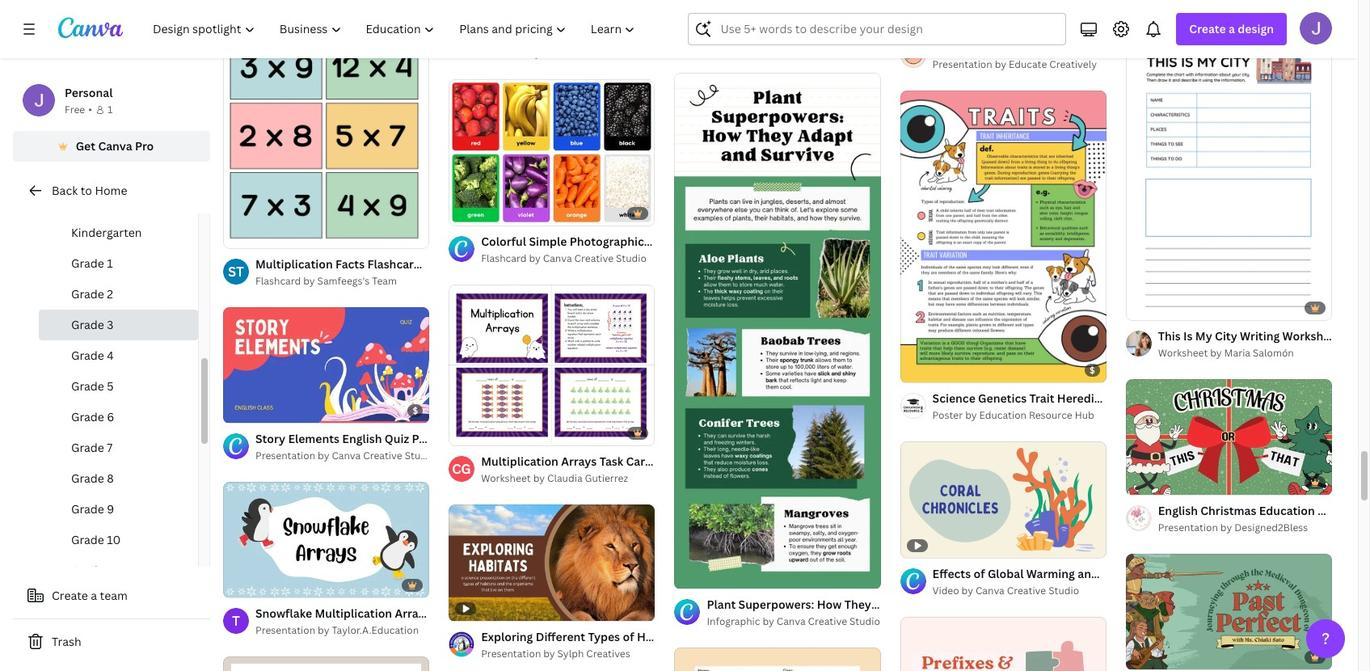 Task type: describe. For each thing, give the bounding box(es) containing it.
grade for grade 10
[[71, 532, 104, 547]]

photographic
[[570, 234, 644, 249]]

top level navigation element
[[142, 13, 650, 45]]

taylor.a.education image
[[223, 608, 249, 634]]

worksheet by maria salomón link
[[1159, 345, 1333, 362]]

2
[[107, 286, 113, 302]]

grade 7
[[71, 440, 113, 455]]

presentation by educate creatively
[[933, 58, 1097, 71]]

1 vertical spatial poster
[[933, 409, 963, 422]]

taylor.a.education element
[[223, 608, 249, 634]]

city
[[1215, 328, 1238, 344]]

this is my city writing worksheet in colorful minimalist style image
[[1126, 29, 1333, 320]]

get
[[76, 138, 95, 154]]

grade 1
[[71, 256, 113, 271]]

grade 8
[[71, 471, 114, 486]]

küçükyılmaz
[[790, 39, 848, 53]]

flashcard right st link
[[256, 274, 301, 288]]

grade for grade 1
[[71, 256, 104, 271]]

trait
[[1030, 391, 1055, 406]]

cheat
[[573, 46, 601, 60]]

salomón
[[1253, 346, 1294, 360]]

1 vertical spatial 5
[[107, 378, 114, 394]]

1 of 12 for the english christmas education game presentation in green red lined illustrative style 'image'
[[1138, 475, 1165, 488]]

grade 10
[[71, 532, 121, 547]]

prefixes & suffixes education presentation in pastel playful style image
[[900, 617, 1107, 671]]

canva for presentation by canva creative studio
[[332, 449, 361, 462]]

canva for infographic by canva creative studio
[[777, 614, 806, 628]]

grade 1 link
[[39, 248, 198, 279]]

gutierrez
[[585, 472, 628, 485]]

by for video by canva creative studio
[[962, 584, 974, 597]]

1 of 4 link
[[449, 285, 655, 446]]

worksheet by claudia gutierrez
[[481, 472, 628, 485]]

flashcard by samfeegs's team link
[[256, 273, 430, 289]]

1 horizontal spatial 10
[[252, 578, 263, 590]]

flashcards
[[661, 28, 720, 44]]

past perfect tense education presentation in red and green illustrative style image
[[1126, 554, 1333, 670]]

plant superpowers: how they adapt and survive education infographic in green white neat collage style image
[[675, 73, 881, 588]]

•
[[88, 103, 92, 116]]

1 inside grade 1 link
[[107, 256, 113, 271]]

by for presentation by educate creatively
[[995, 58, 1007, 71]]

hub
[[1075, 409, 1095, 422]]

grade for grade 3
[[71, 317, 104, 332]]

free •
[[65, 103, 92, 116]]

presentation by educate creatively link
[[933, 57, 1107, 73]]

creative for presentation by canva creative studio
[[363, 449, 402, 462]]

pink
[[1215, 391, 1239, 406]]

1 of 3
[[460, 206, 483, 219]]

grade for grade 7
[[71, 440, 104, 455]]

by for worksheet by claudia gutierrez
[[533, 472, 545, 485]]

emoji
[[547, 28, 578, 44]]

by for infographic by canva creative studio
[[763, 614, 774, 628]]

this
[[1159, 328, 1181, 344]]

presentation for presentation by taylor.a.education
[[256, 623, 315, 637]]

1 for past perfect tense education presentation in red and green illustrative style image on the right of the page
[[1138, 650, 1142, 662]]

9
[[107, 501, 114, 517]]

worksheet right cg link
[[481, 472, 531, 485]]

1 of 3 link
[[449, 79, 655, 226]]

1 for multiplication arrays task cards worksheet in purple and orange illustrative image
[[460, 426, 465, 438]]

grade 4
[[71, 348, 114, 363]]

12 for past perfect tense education presentation in red and green illustrative style image on the right of the page
[[1155, 650, 1165, 662]]

$ for presentation by canva creative studio
[[413, 404, 418, 416]]

colorful for colorful simple photographic color flashcard
[[481, 234, 526, 249]]

trash
[[52, 634, 81, 649]]

studio for presentation by canva creative studio
[[405, 449, 436, 462]]

1 for story elements english quiz presentation in a blue pink and red illustrative style image at the left of the page
[[234, 403, 239, 415]]

colorful simple photographic color flashcard image
[[449, 80, 655, 226]]

grade 6
[[71, 409, 114, 425]]

science genetics trait heredity educational poster pink bold image
[[900, 91, 1107, 383]]

presentation by designed2bless link
[[1159, 520, 1333, 536]]

1 of 10 link
[[223, 482, 430, 598]]

team
[[372, 274, 397, 288]]

free
[[65, 103, 85, 116]]

claudia gutierrez image
[[449, 456, 475, 482]]

grade 5 link
[[39, 371, 198, 402]]

grade 11 link
[[39, 556, 198, 586]]

science genetics trait heredity educational poster pink bold poster by education resource hub
[[933, 391, 1267, 422]]

grade 7 link
[[39, 433, 198, 463]]

11
[[107, 563, 119, 578]]

my
[[1196, 328, 1213, 344]]

team
[[100, 588, 128, 603]]

infographic by canva creative studio
[[707, 614, 881, 628]]

grade for grade 5
[[71, 378, 104, 394]]

create a team button
[[13, 580, 210, 612]]

worksheet left mr.
[[707, 39, 757, 53]]

multiplication facts flashcard in colorful pastel illustrated style image
[[223, 0, 430, 248]]

of inside 1 of 5 link
[[241, 229, 250, 241]]

6
[[107, 409, 114, 425]]

flashcard right color
[[680, 234, 734, 249]]

presentation by sylph creatives link
[[481, 646, 655, 662]]

colorful simple photographic color flashcard flashcard by canva creative studio
[[481, 234, 734, 265]]

presentation by sylph creatives
[[481, 647, 631, 660]]

story elements english quiz presentation in a blue pink and red illustrative style image
[[223, 307, 430, 423]]

samfeegs's team element
[[223, 259, 249, 285]]

1 of 5
[[234, 229, 258, 241]]

by for presentation by designed2bless
[[1221, 521, 1233, 535]]

is
[[1184, 328, 1193, 344]]

a for team
[[91, 588, 97, 603]]

simple
[[529, 234, 567, 249]]

infographic by canva creative studio link
[[707, 613, 881, 630]]

by inside this is my city writing worksheet in co worksheet by maria salomón
[[1211, 346, 1222, 360]]

maria
[[1225, 346, 1251, 360]]

presentation for presentation by designed2bless
[[1159, 521, 1219, 535]]

science
[[933, 391, 976, 406]]

12 for the english christmas education game presentation in green red lined illustrative style 'image'
[[1155, 475, 1165, 488]]

trash link
[[13, 626, 210, 658]]

create for create a team
[[52, 588, 88, 603]]

grade 9 link
[[39, 494, 198, 525]]

by inside colorful 3d emoji multiplication flashcards flashcard by teach cheat
[[529, 46, 541, 60]]

grade 10 link
[[39, 525, 198, 556]]

1 of 12 for past perfect tense education presentation in red and green illustrative style image on the right of the page
[[1138, 650, 1165, 662]]

home
[[95, 183, 127, 198]]

1 of 4
[[460, 426, 484, 438]]

colorful 3d emoji multiplication flashcards link
[[481, 28, 720, 45]]

video by canva creative studio
[[933, 584, 1080, 597]]

grade 9
[[71, 501, 114, 517]]

4 inside grade 4 'link'
[[107, 348, 114, 363]]

claudia gutierrez element
[[449, 456, 475, 482]]

canva inside colorful simple photographic color flashcard flashcard by canva creative studio
[[543, 252, 572, 265]]

grade for grade 4
[[71, 348, 104, 363]]

teach
[[543, 46, 571, 60]]

kindergarten
[[71, 225, 142, 240]]

st link
[[223, 259, 249, 285]]

grade 6 link
[[39, 402, 198, 433]]

presentation for presentation by canva creative studio
[[256, 449, 315, 462]]

canva inside button
[[98, 138, 132, 154]]

grade for grade 9
[[71, 501, 104, 517]]

Search search field
[[721, 14, 1056, 44]]



Task type: vqa. For each thing, say whether or not it's contained in the screenshot.
Planners link
no



Task type: locate. For each thing, give the bounding box(es) containing it.
7 grade from the top
[[71, 440, 104, 455]]

creative up "prefixes & suffixes education presentation in pastel playful style" image
[[1007, 584, 1047, 597]]

0 vertical spatial 5
[[252, 229, 258, 241]]

1 grade from the top
[[71, 256, 104, 271]]

creative inside infographic by canva creative studio link
[[808, 614, 847, 628]]

colorful down 1 of 3
[[481, 234, 526, 249]]

creative inside presentation by canva creative studio link
[[363, 449, 402, 462]]

grade down grade 3
[[71, 348, 104, 363]]

grade for grade 11
[[71, 563, 104, 578]]

multiplication arrays task cards worksheet in purple and orange illustrative image
[[449, 286, 655, 445]]

4 inside 1 of 4 link
[[478, 426, 484, 438]]

1 1 of 12 from the top
[[1138, 475, 1165, 488]]

grade up create a team
[[71, 563, 104, 578]]

colorful inside colorful 3d emoji multiplication flashcards flashcard by teach cheat
[[481, 28, 526, 44]]

back
[[52, 183, 78, 198]]

presentation by canva creative studio
[[256, 449, 436, 462]]

2 colorful from the top
[[481, 234, 526, 249]]

of for presentation by canva creative studio
[[241, 403, 250, 415]]

of for presentation by taylor.a.education
[[241, 578, 250, 590]]

grade inside 'link'
[[71, 348, 104, 363]]

2 1 of 12 link from the top
[[1126, 554, 1333, 670]]

samfeegs's
[[317, 274, 370, 288]]

design
[[1238, 21, 1274, 36]]

None search field
[[688, 13, 1067, 45]]

2 grade from the top
[[71, 286, 104, 302]]

1 for the english christmas education game presentation in green red lined illustrative style 'image'
[[1138, 475, 1142, 488]]

1 inside 1 of 5 link
[[234, 229, 239, 241]]

1 of 12 link
[[1126, 379, 1333, 495], [1126, 554, 1333, 670]]

studio inside video by canva creative studio link
[[1049, 584, 1080, 597]]

science genetics trait heredity educational poster pink bold link
[[933, 390, 1267, 408]]

presentation inside presentation by canva creative studio link
[[256, 449, 315, 462]]

5 grade from the top
[[71, 378, 104, 394]]

grade down grade 2
[[71, 317, 104, 332]]

grade left 6
[[71, 409, 104, 425]]

1 inside 1 of 10 link
[[234, 578, 239, 590]]

presentation by designed2bless
[[1159, 521, 1309, 535]]

grade left 7
[[71, 440, 104, 455]]

1
[[107, 103, 113, 116], [460, 206, 465, 219], [234, 229, 239, 241], [107, 256, 113, 271], [234, 403, 239, 415], [460, 426, 465, 438], [1138, 475, 1142, 488], [234, 578, 239, 590], [1138, 650, 1142, 662]]

1 horizontal spatial $
[[1090, 364, 1095, 376]]

grade 3
[[71, 317, 114, 332]]

a inside dropdown button
[[1229, 21, 1235, 36]]

0 vertical spatial poster
[[1177, 391, 1213, 406]]

grade for grade 8
[[71, 471, 104, 486]]

of inside 1 of 25 link
[[241, 403, 250, 415]]

presentation for presentation by sylph creatives
[[481, 647, 541, 660]]

sylph
[[558, 647, 584, 660]]

grade inside 'link'
[[71, 286, 104, 302]]

school
[[94, 194, 130, 209]]

jacob simon image
[[1300, 12, 1333, 44]]

colorful left 3d
[[481, 28, 526, 44]]

presentation
[[933, 58, 993, 71], [256, 449, 315, 462], [1159, 521, 1219, 535], [256, 623, 315, 637], [481, 647, 541, 660]]

this is my city writing worksheet in co worksheet by maria salomón
[[1159, 328, 1371, 360]]

1 vertical spatial 1 of 12 link
[[1126, 554, 1333, 670]]

1 of 5 link
[[223, 0, 430, 248]]

get canva pro
[[76, 138, 154, 154]]

1 vertical spatial create
[[52, 588, 88, 603]]

0 vertical spatial 1 of 12
[[1138, 475, 1165, 488]]

video by canva creative studio link
[[933, 583, 1107, 599]]

1 horizontal spatial 4
[[478, 426, 484, 438]]

of for flashcard by canva creative studio
[[467, 206, 476, 219]]

a left design on the right of the page
[[1229, 21, 1235, 36]]

of inside 1 of 3 link
[[467, 206, 476, 219]]

1 for snowflake multiplication arrays in blue black white illustrative style image
[[234, 578, 239, 590]]

1 inside 1 of 25 link
[[234, 403, 239, 415]]

1 horizontal spatial a
[[1229, 21, 1235, 36]]

4 grade from the top
[[71, 348, 104, 363]]

presentation by taylor.a.education link
[[256, 622, 430, 639]]

creative down colorful simple photographic color flashcard "link"
[[575, 252, 614, 265]]

grade 4 link
[[39, 340, 198, 371]]

by for worksheet by mr. küçükyılmaz
[[759, 39, 771, 53]]

taylor.a.education
[[332, 623, 419, 637]]

pre-
[[71, 194, 94, 209]]

poster down science
[[933, 409, 963, 422]]

11 grade from the top
[[71, 563, 104, 578]]

0 horizontal spatial a
[[91, 588, 97, 603]]

3d
[[529, 28, 544, 44]]

grade 2 link
[[39, 279, 198, 310]]

0 vertical spatial 4
[[107, 348, 114, 363]]

grade 5
[[71, 378, 114, 394]]

2 12 from the top
[[1155, 650, 1165, 662]]

1 vertical spatial 10
[[252, 578, 263, 590]]

presentation by taylor.a.education
[[256, 623, 419, 637]]

get canva pro button
[[13, 131, 210, 162]]

1 horizontal spatial 3
[[478, 206, 483, 219]]

7
[[107, 440, 113, 455]]

grade left 8
[[71, 471, 104, 486]]

1 inside 1 of 3 link
[[460, 206, 465, 219]]

by inside colorful simple photographic color flashcard flashcard by canva creative studio
[[529, 252, 541, 265]]

0 horizontal spatial 4
[[107, 348, 114, 363]]

grade for grade 6
[[71, 409, 104, 425]]

pro
[[135, 138, 154, 154]]

0 horizontal spatial create
[[52, 588, 88, 603]]

flashcard by canva creative studio link
[[481, 251, 655, 267]]

0 vertical spatial 1 of 12 link
[[1126, 379, 1333, 495]]

in
[[1344, 328, 1355, 344]]

studio inside colorful simple photographic color flashcard flashcard by canva creative studio
[[616, 252, 647, 265]]

3 grade from the top
[[71, 317, 104, 332]]

creative inside video by canva creative studio link
[[1007, 584, 1047, 597]]

colorful inside colorful simple photographic color flashcard flashcard by canva creative studio
[[481, 234, 526, 249]]

by for presentation by sylph creatives
[[544, 647, 555, 660]]

by
[[759, 39, 771, 53], [529, 46, 541, 60], [995, 58, 1007, 71], [529, 252, 541, 265], [303, 274, 315, 288], [1211, 346, 1222, 360], [966, 409, 977, 422], [318, 449, 329, 462], [533, 472, 545, 485], [1221, 521, 1233, 535], [962, 584, 974, 597], [763, 614, 774, 628], [318, 623, 329, 637], [544, 647, 555, 660]]

1 vertical spatial colorful
[[481, 234, 526, 249]]

8 grade from the top
[[71, 471, 104, 486]]

10 grade from the top
[[71, 532, 104, 547]]

25
[[252, 403, 263, 415]]

0 vertical spatial $
[[1090, 364, 1095, 376]]

by for presentation by taylor.a.education
[[318, 623, 329, 637]]

1 of 12
[[1138, 475, 1165, 488], [1138, 650, 1165, 662]]

of for worksheet by claudia gutierrez
[[467, 426, 476, 438]]

1 vertical spatial 4
[[478, 426, 484, 438]]

10
[[107, 532, 121, 547], [252, 578, 263, 590]]

grade down grade 9
[[71, 532, 104, 547]]

by inside science genetics trait heredity educational poster pink bold poster by education resource hub
[[966, 409, 977, 422]]

grade up grade 2
[[71, 256, 104, 271]]

create a design button
[[1177, 13, 1287, 45]]

presentation inside presentation by sylph creatives link
[[481, 647, 541, 660]]

presentation for presentation by educate creatively
[[933, 58, 993, 71]]

worksheet
[[707, 39, 757, 53], [1283, 328, 1342, 344], [1159, 346, 1208, 360], [481, 472, 531, 485]]

$ for poster by education resource hub
[[1090, 364, 1095, 376]]

1 horizontal spatial create
[[1190, 21, 1226, 36]]

back to home link
[[13, 175, 210, 207]]

presentation by canva creative studio link
[[256, 448, 436, 464]]

flashcard inside colorful 3d emoji multiplication flashcards flashcard by teach cheat
[[481, 46, 527, 60]]

1 of 25 link
[[223, 307, 430, 423]]

studio for infographic by canva creative studio
[[850, 614, 881, 628]]

colorful 3d emoji multiplication flashcards flashcard by teach cheat
[[481, 28, 720, 60]]

1 12 from the top
[[1155, 475, 1165, 488]]

1 horizontal spatial poster
[[1177, 391, 1213, 406]]

1 vertical spatial a
[[91, 588, 97, 603]]

creative for video by canva creative studio
[[1007, 584, 1047, 597]]

1 vertical spatial 1 of 12
[[1138, 650, 1165, 662]]

6 grade from the top
[[71, 409, 104, 425]]

grade for grade 2
[[71, 286, 104, 302]]

colorful simple photographic color flashcard link
[[481, 233, 734, 251]]

presentation inside "presentation by taylor.a.education" link
[[256, 623, 315, 637]]

2 1 of 12 from the top
[[1138, 650, 1165, 662]]

flashcard by teach cheat link
[[481, 45, 655, 61]]

worksheet left in
[[1283, 328, 1342, 344]]

back to home
[[52, 183, 127, 198]]

8
[[107, 471, 114, 486]]

canva
[[98, 138, 132, 154], [543, 252, 572, 265], [332, 449, 361, 462], [976, 584, 1005, 597], [777, 614, 806, 628]]

0 horizontal spatial poster
[[933, 409, 963, 422]]

0 horizontal spatial 5
[[107, 378, 114, 394]]

flashcard by samfeegs's team
[[256, 274, 397, 288]]

to
[[81, 183, 92, 198]]

a left team
[[91, 588, 97, 603]]

pre-school
[[71, 194, 130, 209]]

canva for video by canva creative studio
[[976, 584, 1005, 597]]

0 horizontal spatial 10
[[107, 532, 121, 547]]

studio inside infographic by canva creative studio link
[[850, 614, 881, 628]]

0 vertical spatial 3
[[478, 206, 483, 219]]

create for create a design
[[1190, 21, 1226, 36]]

grade 11
[[71, 563, 119, 578]]

fall reading comprehension worksheet in cream and white illustrative style image
[[675, 648, 881, 671]]

1 horizontal spatial 5
[[252, 229, 258, 241]]

grade 2
[[71, 286, 113, 302]]

1 for multiplication facts flashcard in colorful pastel illustrated style image
[[234, 229, 239, 241]]

1 colorful from the top
[[481, 28, 526, 44]]

poster left pink
[[1177, 391, 1213, 406]]

t link
[[223, 608, 249, 634]]

of inside 1 of 10 link
[[241, 578, 250, 590]]

grade down "grade 4"
[[71, 378, 104, 394]]

1 of 10
[[234, 578, 263, 590]]

1 vertical spatial 3
[[107, 317, 114, 332]]

9 grade from the top
[[71, 501, 104, 517]]

1 inside 1 of 4 link
[[460, 426, 465, 438]]

4
[[107, 348, 114, 363], [478, 426, 484, 438]]

snowflake multiplication arrays in blue black white illustrative style image
[[223, 482, 430, 598]]

1 vertical spatial $
[[413, 404, 418, 416]]

create inside button
[[52, 588, 88, 603]]

1 1 of 12 link from the top
[[1126, 379, 1333, 495]]

grade left 9
[[71, 501, 104, 517]]

worksheet by mr. küçükyılmaz link
[[707, 39, 881, 55]]

creative for infographic by canva creative studio
[[808, 614, 847, 628]]

create down grade 11
[[52, 588, 88, 603]]

heredity
[[1058, 391, 1106, 406]]

1 vertical spatial 12
[[1155, 650, 1165, 662]]

personal
[[65, 85, 113, 100]]

creative up fall reading comprehension worksheet in cream and white illustrative style image
[[808, 614, 847, 628]]

create a design
[[1190, 21, 1274, 36]]

by for presentation by canva creative studio
[[318, 449, 329, 462]]

0 horizontal spatial 3
[[107, 317, 114, 332]]

grade 8 link
[[39, 463, 198, 494]]

create left design on the right of the page
[[1190, 21, 1226, 36]]

creative inside colorful simple photographic color flashcard flashcard by canva creative studio
[[575, 252, 614, 265]]

worksheet by mr. küçükyılmaz
[[707, 39, 848, 53]]

a for design
[[1229, 21, 1235, 36]]

by for flashcard by samfeegs's team
[[303, 274, 315, 288]]

studio inside presentation by canva creative studio link
[[405, 449, 436, 462]]

creatives
[[586, 647, 631, 660]]

presentation inside presentation by designed2bless link
[[1159, 521, 1219, 535]]

a inside button
[[91, 588, 97, 603]]

studio for video by canva creative studio
[[1049, 584, 1080, 597]]

creative
[[575, 252, 614, 265], [363, 449, 402, 462], [1007, 584, 1047, 597], [808, 614, 847, 628]]

claudia
[[547, 472, 583, 485]]

flashcard left "teach"
[[481, 46, 527, 60]]

0 vertical spatial create
[[1190, 21, 1226, 36]]

create a team
[[52, 588, 128, 603]]

presentation inside presentation by educate creatively link
[[933, 58, 993, 71]]

0 vertical spatial colorful
[[481, 28, 526, 44]]

of inside 1 of 4 link
[[467, 426, 476, 438]]

pre-school link
[[39, 187, 198, 218]]

creative left cg link
[[363, 449, 402, 462]]

educational
[[1109, 391, 1174, 406]]

the unhealthy monster reading comprehension  worksheet in brown simple style image
[[223, 656, 430, 671]]

creatively
[[1050, 58, 1097, 71]]

worksheet down is
[[1159, 346, 1208, 360]]

a
[[1229, 21, 1235, 36], [91, 588, 97, 603]]

of for presentation by designed2bless
[[1144, 475, 1153, 488]]

0 vertical spatial a
[[1229, 21, 1235, 36]]

create
[[1190, 21, 1226, 36], [52, 588, 88, 603]]

samfeegs's team image
[[223, 259, 249, 285]]

0 vertical spatial 10
[[107, 532, 121, 547]]

grade left 2
[[71, 286, 104, 302]]

grade inside "link"
[[71, 471, 104, 486]]

english christmas education game presentation in green red lined illustrative style image
[[1126, 379, 1333, 495]]

colorful for colorful 3d emoji multiplication flashcards
[[481, 28, 526, 44]]

0 horizontal spatial $
[[413, 404, 418, 416]]

worksheet by claudia gutierrez link
[[481, 471, 655, 487]]

1 for colorful simple photographic color flashcard
[[460, 206, 465, 219]]

1 of 25
[[234, 403, 263, 415]]

flashcard down 1 of 3
[[481, 252, 527, 265]]

0 vertical spatial 12
[[1155, 475, 1165, 488]]

create inside dropdown button
[[1190, 21, 1226, 36]]



